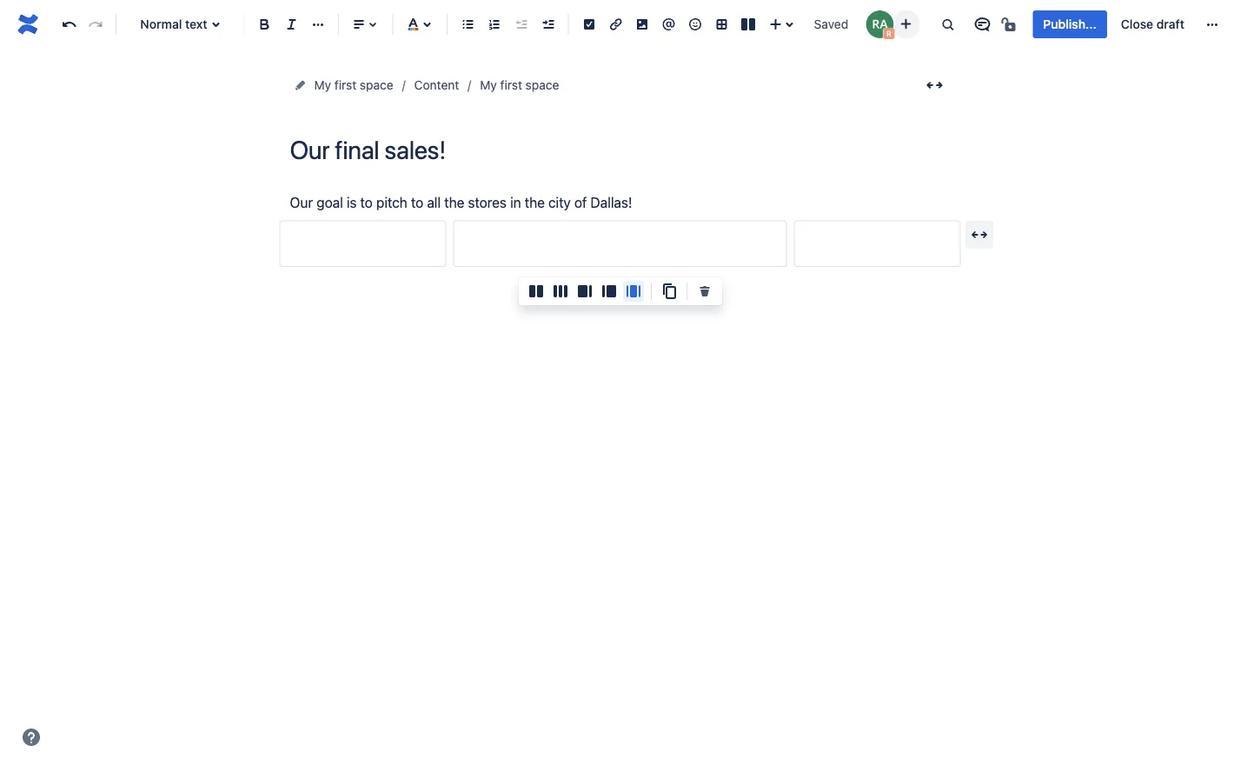 Task type: locate. For each thing, give the bounding box(es) containing it.
more image
[[1203, 14, 1224, 35]]

1 horizontal spatial the
[[525, 194, 545, 210]]

to left the all
[[411, 194, 424, 210]]

0 horizontal spatial space
[[360, 78, 394, 92]]

the right the in at the left of the page
[[525, 194, 545, 210]]

1 my from the left
[[314, 78, 331, 92]]

the right the all
[[445, 194, 465, 210]]

dallas!
[[591, 194, 633, 210]]

my first space right move this page image
[[314, 78, 394, 92]]

bullet list ⌘⇧8 image
[[458, 14, 479, 35]]

first right move this page image
[[335, 78, 357, 92]]

close draft button
[[1111, 10, 1196, 38]]

normal text
[[140, 17, 207, 31]]

1 horizontal spatial to
[[411, 194, 424, 210]]

ruby anderson image
[[867, 10, 894, 38]]

my for first my first space link from left
[[314, 78, 331, 92]]

1 my first space from the left
[[314, 78, 394, 92]]

pitch
[[377, 194, 408, 210]]

my first space
[[314, 78, 394, 92], [480, 78, 560, 92]]

the
[[445, 194, 465, 210], [525, 194, 545, 210]]

1 horizontal spatial my first space link
[[480, 75, 560, 96]]

space
[[360, 78, 394, 92], [526, 78, 560, 92]]

1 space from the left
[[360, 78, 394, 92]]

Main content area, start typing to enter text. text field
[[280, 190, 961, 267]]

0 horizontal spatial to
[[360, 194, 373, 210]]

Give this page a title text field
[[290, 136, 951, 164]]

2 my first space from the left
[[480, 78, 560, 92]]

my first space down outdent ⇧tab image
[[480, 78, 560, 92]]

right sidebar image
[[575, 281, 596, 302]]

close
[[1122, 17, 1154, 31]]

content link
[[414, 75, 459, 96]]

bold ⌘b image
[[254, 14, 275, 35]]

our
[[290, 194, 313, 210]]

2 first from the left
[[501, 78, 523, 92]]

my first space link
[[314, 75, 394, 96], [480, 75, 560, 96]]

space for first my first space link from left
[[360, 78, 394, 92]]

my first space link right move this page image
[[314, 75, 394, 96]]

stores
[[468, 194, 507, 210]]

confluence image
[[14, 10, 42, 38], [14, 10, 42, 38]]

of
[[575, 194, 587, 210]]

0 horizontal spatial my first space link
[[314, 75, 394, 96]]

my right content
[[480, 78, 497, 92]]

2 my first space link from the left
[[480, 75, 560, 96]]

to
[[360, 194, 373, 210], [411, 194, 424, 210]]

space left content
[[360, 78, 394, 92]]

0 horizontal spatial first
[[335, 78, 357, 92]]

to right the is at left
[[360, 194, 373, 210]]

close draft
[[1122, 17, 1185, 31]]

2 my from the left
[[480, 78, 497, 92]]

action item image
[[579, 14, 600, 35]]

normal
[[140, 17, 182, 31]]

more formatting image
[[308, 14, 329, 35]]

1 horizontal spatial first
[[501, 78, 523, 92]]

2 to from the left
[[411, 194, 424, 210]]

add image, video, or file image
[[632, 14, 653, 35]]

my first space link down outdent ⇧tab image
[[480, 75, 560, 96]]

2 space from the left
[[526, 78, 560, 92]]

0 horizontal spatial my
[[314, 78, 331, 92]]

goal
[[317, 194, 343, 210]]

1 horizontal spatial my
[[480, 78, 497, 92]]

1 horizontal spatial my first space
[[480, 78, 560, 92]]

two columns image
[[526, 281, 547, 302]]

my
[[314, 78, 331, 92], [480, 78, 497, 92]]

first down outdent ⇧tab image
[[501, 78, 523, 92]]

no restrictions image
[[1000, 14, 1021, 35]]

three columns image
[[550, 281, 571, 302]]

space down indent tab image
[[526, 78, 560, 92]]

0 horizontal spatial the
[[445, 194, 465, 210]]

find and replace image
[[938, 14, 959, 35]]

my right move this page image
[[314, 78, 331, 92]]

2 the from the left
[[525, 194, 545, 210]]

numbered list ⌘⇧7 image
[[484, 14, 505, 35]]

1 first from the left
[[335, 78, 357, 92]]

my first space for first my first space link from left
[[314, 78, 394, 92]]

1 the from the left
[[445, 194, 465, 210]]

redo ⌘⇧z image
[[85, 14, 106, 35]]

space for first my first space link from right
[[526, 78, 560, 92]]

remove image
[[695, 281, 716, 302]]

saved
[[815, 17, 849, 31]]

first
[[335, 78, 357, 92], [501, 78, 523, 92]]

comment icon image
[[973, 14, 993, 35]]

outdent ⇧tab image
[[511, 14, 532, 35]]

0 horizontal spatial my first space
[[314, 78, 394, 92]]

text
[[185, 17, 207, 31]]

1 horizontal spatial space
[[526, 78, 560, 92]]



Task type: describe. For each thing, give the bounding box(es) containing it.
align left image
[[349, 14, 369, 35]]

publish...
[[1044, 17, 1097, 31]]

emoji image
[[685, 14, 706, 35]]

mention image
[[659, 14, 680, 35]]

all
[[427, 194, 441, 210]]

undo ⌘z image
[[58, 14, 79, 35]]

content
[[414, 78, 459, 92]]

left sidebar image
[[599, 281, 620, 302]]

copy image
[[659, 281, 680, 302]]

normal text button
[[123, 5, 237, 43]]

city
[[549, 194, 571, 210]]

1 my first space link from the left
[[314, 75, 394, 96]]

my first space for first my first space link from right
[[480, 78, 560, 92]]

indent tab image
[[538, 14, 559, 35]]

table image
[[712, 14, 733, 35]]

layouts image
[[738, 14, 759, 35]]

link image
[[606, 14, 627, 35]]

in
[[511, 194, 521, 210]]

make page full-width image
[[925, 75, 946, 96]]

our goal is to pitch to all the stores in the city of dallas!
[[290, 194, 633, 210]]

help image
[[21, 727, 42, 748]]

draft
[[1157, 17, 1185, 31]]

three columns with sidebars image
[[624, 281, 644, 302]]

go wide image
[[970, 224, 991, 245]]

publish... button
[[1033, 10, 1108, 38]]

is
[[347, 194, 357, 210]]

move this page image
[[294, 78, 307, 92]]

my for first my first space link from right
[[480, 78, 497, 92]]

italic ⌘i image
[[281, 14, 302, 35]]

1 to from the left
[[360, 194, 373, 210]]

invite to edit image
[[896, 13, 917, 34]]



Task type: vqa. For each thing, say whether or not it's contained in the screenshot.
the leftmost me
no



